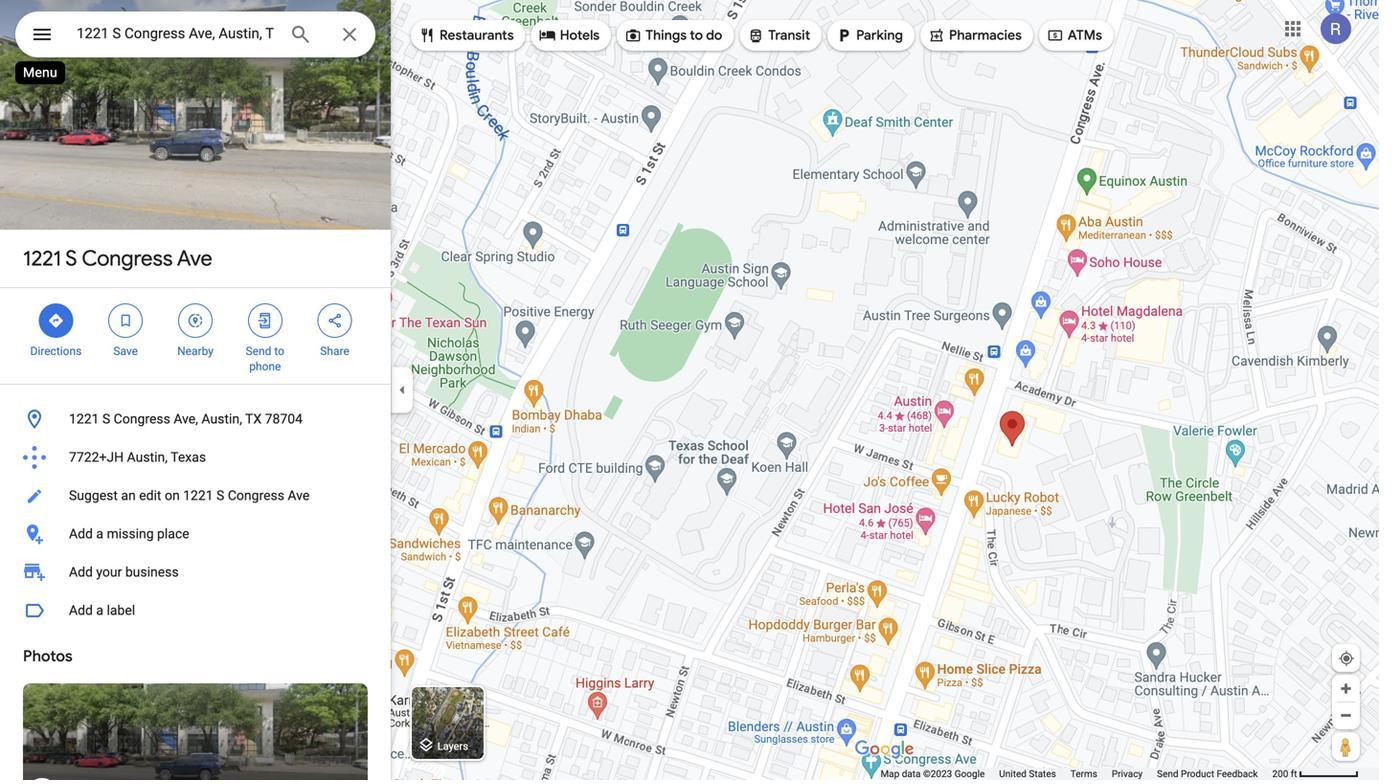 Task type: vqa. For each thing, say whether or not it's contained in the screenshot.
'place' within the 'ADD A MISSING PLACE' button
no



Task type: locate. For each thing, give the bounding box(es) containing it.
add for add your business
[[69, 565, 93, 581]]


[[1047, 25, 1065, 46]]

0 vertical spatial congress
[[82, 245, 173, 272]]

add inside button
[[69, 527, 93, 542]]

congress
[[82, 245, 173, 272], [114, 412, 170, 427], [228, 488, 285, 504]]


[[257, 310, 274, 332]]

save
[[113, 345, 138, 358]]

s up directions
[[65, 245, 77, 272]]

restaurants
[[440, 27, 514, 44]]

2 vertical spatial congress
[[228, 488, 285, 504]]

1 horizontal spatial ave
[[288, 488, 310, 504]]

None field
[[77, 22, 274, 45]]

business
[[125, 565, 179, 581]]

1 horizontal spatial send
[[1158, 769, 1179, 780]]

send inside button
[[1158, 769, 1179, 780]]

2 horizontal spatial s
[[217, 488, 225, 504]]

1 vertical spatial s
[[102, 412, 110, 427]]

0 vertical spatial add
[[69, 527, 93, 542]]

texas
[[171, 450, 206, 466]]

7722+jh austin, texas button
[[0, 439, 391, 477]]

1 add from the top
[[69, 527, 93, 542]]

0 vertical spatial to
[[690, 27, 703, 44]]

©2023
[[924, 769, 953, 780]]

congress up 7722+jh austin, texas
[[114, 412, 170, 427]]

s
[[65, 245, 77, 272], [102, 412, 110, 427], [217, 488, 225, 504]]

1 vertical spatial a
[[96, 603, 103, 619]]

to
[[690, 27, 703, 44], [274, 345, 285, 358]]

to up phone
[[274, 345, 285, 358]]

s up the 7722+jh
[[102, 412, 110, 427]]

2 vertical spatial s
[[217, 488, 225, 504]]

2 vertical spatial 1221
[[183, 488, 213, 504]]

send
[[246, 345, 272, 358], [1158, 769, 1179, 780]]

privacy button
[[1112, 768, 1143, 781]]

add for add a missing place
[[69, 527, 93, 542]]

 atms
[[1047, 25, 1103, 46]]


[[625, 25, 642, 46]]

congress up 
[[82, 245, 173, 272]]

send product feedback button
[[1158, 768, 1259, 781]]

0 horizontal spatial to
[[274, 345, 285, 358]]

label
[[107, 603, 135, 619]]

a inside button
[[96, 603, 103, 619]]

1 horizontal spatial to
[[690, 27, 703, 44]]

add
[[69, 527, 93, 542], [69, 565, 93, 581], [69, 603, 93, 619]]

0 horizontal spatial s
[[65, 245, 77, 272]]

1 vertical spatial 1221
[[69, 412, 99, 427]]

1 vertical spatial send
[[1158, 769, 1179, 780]]

google maps element
[[0, 0, 1380, 781]]

1221 up ""
[[23, 245, 61, 272]]

0 vertical spatial ave
[[177, 245, 213, 272]]

show street view coverage image
[[1333, 733, 1361, 762]]


[[117, 310, 134, 332]]

states
[[1030, 769, 1057, 780]]

add left your
[[69, 565, 93, 581]]

footer
[[881, 768, 1273, 781]]

add left label
[[69, 603, 93, 619]]

a
[[96, 527, 103, 542], [96, 603, 103, 619]]

2 horizontal spatial 1221
[[183, 488, 213, 504]]

congress for ave
[[82, 245, 173, 272]]

1 a from the top
[[96, 527, 103, 542]]

1 horizontal spatial s
[[102, 412, 110, 427]]

data
[[902, 769, 921, 780]]

0 vertical spatial a
[[96, 527, 103, 542]]

a inside button
[[96, 527, 103, 542]]

0 vertical spatial send
[[246, 345, 272, 358]]

tx
[[245, 412, 262, 427]]

2 add from the top
[[69, 565, 93, 581]]

0 vertical spatial s
[[65, 245, 77, 272]]

to left do
[[690, 27, 703, 44]]

austin,
[[202, 412, 242, 427], [127, 450, 168, 466]]

2 vertical spatial add
[[69, 603, 93, 619]]

3 add from the top
[[69, 603, 93, 619]]

place
[[157, 527, 189, 542]]

austin, up edit
[[127, 450, 168, 466]]

2 a from the top
[[96, 603, 103, 619]]

directions
[[30, 345, 82, 358]]

200
[[1273, 769, 1289, 780]]


[[539, 25, 556, 46]]

google
[[955, 769, 985, 780]]

 hotels
[[539, 25, 600, 46]]

terms
[[1071, 769, 1098, 780]]


[[836, 25, 853, 46]]

1 vertical spatial ave
[[288, 488, 310, 504]]

1 vertical spatial add
[[69, 565, 93, 581]]

your
[[96, 565, 122, 581]]

a left label
[[96, 603, 103, 619]]


[[419, 25, 436, 46]]

7722+jh
[[69, 450, 124, 466]]

1221 s congress ave, austin, tx 78704
[[69, 412, 303, 427]]

send up phone
[[246, 345, 272, 358]]

1221 up the 7722+jh
[[69, 412, 99, 427]]

footer inside google maps element
[[881, 768, 1273, 781]]

1 vertical spatial to
[[274, 345, 285, 358]]

1 vertical spatial congress
[[114, 412, 170, 427]]

s down 7722+jh austin, texas button
[[217, 488, 225, 504]]

add down suggest
[[69, 527, 93, 542]]

ave down 78704
[[288, 488, 310, 504]]

add a label
[[69, 603, 135, 619]]


[[748, 25, 765, 46]]

ave up the ""
[[177, 245, 213, 272]]

0 horizontal spatial 1221
[[23, 245, 61, 272]]

send left product
[[1158, 769, 1179, 780]]

s for 1221 s congress ave, austin, tx 78704
[[102, 412, 110, 427]]

0 horizontal spatial send
[[246, 345, 272, 358]]

 restaurants
[[419, 25, 514, 46]]

add inside button
[[69, 603, 93, 619]]

a left missing
[[96, 527, 103, 542]]

s for 1221 s congress ave
[[65, 245, 77, 272]]

footer containing map data ©2023 google
[[881, 768, 1273, 781]]

7722+jh austin, texas
[[69, 450, 206, 466]]

1 horizontal spatial 1221
[[69, 412, 99, 427]]

1221 S Congress Ave, Austin, TX 78704 field
[[15, 11, 376, 57]]

privacy
[[1112, 769, 1143, 780]]

1221 inside 1221 s congress ave, austin, tx 78704 button
[[69, 412, 99, 427]]

0 vertical spatial 1221
[[23, 245, 61, 272]]

1221
[[23, 245, 61, 272], [69, 412, 99, 427], [183, 488, 213, 504]]

0 vertical spatial austin,
[[202, 412, 242, 427]]

1 vertical spatial austin,
[[127, 450, 168, 466]]

add your business
[[69, 565, 179, 581]]

1221 right on on the bottom of the page
[[183, 488, 213, 504]]

congress down 7722+jh austin, texas button
[[228, 488, 285, 504]]


[[31, 21, 54, 48]]

1221 for 1221 s congress ave, austin, tx 78704
[[69, 412, 99, 427]]

 transit
[[748, 25, 811, 46]]

ave
[[177, 245, 213, 272], [288, 488, 310, 504]]

austin, left tx
[[202, 412, 242, 427]]

ft
[[1291, 769, 1298, 780]]

atms
[[1068, 27, 1103, 44]]

send inside send to phone
[[246, 345, 272, 358]]



Task type: describe. For each thing, give the bounding box(es) containing it.
united states
[[1000, 769, 1057, 780]]

 things to do
[[625, 25, 723, 46]]

an
[[121, 488, 136, 504]]

add your business link
[[0, 554, 391, 592]]

none field inside 1221 s congress ave, austin, tx 78704 field
[[77, 22, 274, 45]]

transit
[[769, 27, 811, 44]]

send product feedback
[[1158, 769, 1259, 780]]

united
[[1000, 769, 1027, 780]]

congress for ave,
[[114, 412, 170, 427]]

share
[[320, 345, 350, 358]]

 search field
[[15, 11, 376, 61]]

zoom out image
[[1340, 709, 1354, 723]]

200 ft
[[1273, 769, 1298, 780]]

add a label button
[[0, 592, 391, 631]]

suggest
[[69, 488, 118, 504]]

layers
[[438, 741, 468, 753]]


[[47, 310, 65, 332]]

ave inside button
[[288, 488, 310, 504]]

add a missing place
[[69, 527, 189, 542]]

1221 s congress ave
[[23, 245, 213, 272]]

0 horizontal spatial austin,
[[127, 450, 168, 466]]

collapse side panel image
[[392, 380, 413, 401]]

1221 s congress ave main content
[[0, 0, 391, 781]]

add a missing place button
[[0, 516, 391, 554]]

nearby
[[177, 345, 214, 358]]

actions for 1221 s congress ave region
[[0, 288, 391, 384]]

ave,
[[174, 412, 198, 427]]

on
[[165, 488, 180, 504]]


[[928, 25, 946, 46]]

0 horizontal spatial ave
[[177, 245, 213, 272]]

map data ©2023 google
[[881, 769, 985, 780]]

78704
[[265, 412, 303, 427]]

send for send product feedback
[[1158, 769, 1179, 780]]

send for send to phone
[[246, 345, 272, 358]]

to inside send to phone
[[274, 345, 285, 358]]

zoom in image
[[1340, 682, 1354, 697]]


[[187, 310, 204, 332]]

phone
[[249, 360, 281, 374]]

 button
[[15, 11, 69, 61]]

1221 for 1221 s congress ave
[[23, 245, 61, 272]]

terms button
[[1071, 768, 1098, 781]]

1 horizontal spatial austin,
[[202, 412, 242, 427]]


[[326, 310, 344, 332]]

a for missing
[[96, 527, 103, 542]]

1221 inside suggest an edit on 1221 s congress ave button
[[183, 488, 213, 504]]

suggest an edit on 1221 s congress ave
[[69, 488, 310, 504]]

united states button
[[1000, 768, 1057, 781]]

photos
[[23, 647, 73, 667]]

1221 s congress ave, austin, tx 78704 button
[[0, 401, 391, 439]]

pharmacies
[[950, 27, 1022, 44]]

feedback
[[1217, 769, 1259, 780]]

google account: ruby anderson  
(rubyanndersson@gmail.com) image
[[1321, 14, 1352, 44]]

product
[[1182, 769, 1215, 780]]

edit
[[139, 488, 161, 504]]

200 ft button
[[1273, 769, 1360, 780]]

to inside  things to do
[[690, 27, 703, 44]]

add for add a label
[[69, 603, 93, 619]]

missing
[[107, 527, 154, 542]]

hotels
[[560, 27, 600, 44]]

do
[[706, 27, 723, 44]]

show your location image
[[1339, 651, 1356, 668]]

map
[[881, 769, 900, 780]]

 parking
[[836, 25, 904, 46]]

send to phone
[[246, 345, 285, 374]]

a for label
[[96, 603, 103, 619]]

 pharmacies
[[928, 25, 1022, 46]]

suggest an edit on 1221 s congress ave button
[[0, 477, 391, 516]]

things
[[646, 27, 687, 44]]

parking
[[857, 27, 904, 44]]



